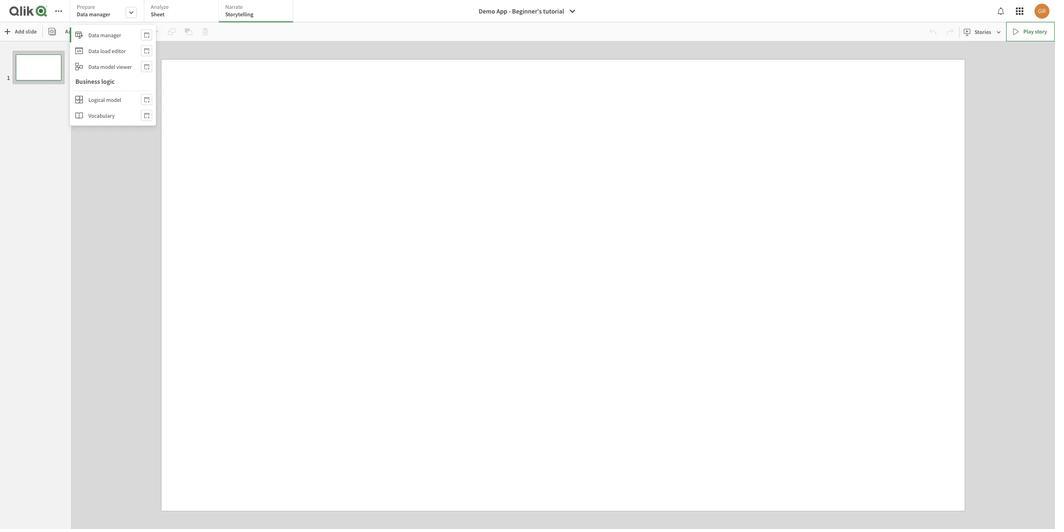 Task type: vqa. For each thing, say whether or not it's contained in the screenshot.
"Select the events that you want to be notified about and where you want to receive them."
no



Task type: describe. For each thing, give the bounding box(es) containing it.
data model viewer button
[[70, 59, 156, 74]]

logical model button
[[70, 92, 156, 107]]

model for logical
[[106, 96, 121, 103]]

-
[[509, 7, 511, 15]]

data for data manager
[[88, 31, 99, 38]]

logical model
[[88, 96, 121, 103]]

data manager
              - open in new tab image
[[144, 31, 150, 39]]

new
[[85, 44, 97, 52]]

storytelling
[[225, 11, 253, 18]]

my new story
[[75, 44, 112, 52]]

data manager image
[[75, 31, 83, 39]]

stories button
[[962, 24, 1005, 39]]

text objects image
[[65, 28, 73, 35]]

play story
[[1024, 28, 1048, 35]]

data manager
[[88, 31, 121, 38]]

play story button
[[1007, 22, 1055, 41]]

data inside the prepare data manager
[[77, 11, 88, 18]]

data load editor
              - open in new tab image
[[144, 47, 150, 54]]

tab list containing prepare
[[70, 0, 297, 23]]

business logic image
[[75, 96, 83, 103]]

application image
[[75, 47, 83, 54]]

media objects image
[[115, 28, 123, 35]]

vocabulary
              - open in new tab image
[[144, 112, 150, 119]]

app
[[497, 7, 508, 15]]

model for data
[[100, 63, 115, 70]]

slide
[[25, 28, 37, 35]]

demo app - beginner's tutorial button
[[473, 4, 582, 19]]

prepare data manager
[[77, 3, 110, 18]]

application containing demo app - beginner's tutorial
[[0, 0, 1055, 529]]

vocabulary button
[[70, 108, 156, 123]]

vocabulary
[[88, 112, 115, 119]]

1 vertical spatial story
[[98, 44, 112, 52]]

demo app - beginner's tutorial
[[479, 7, 564, 15]]

logical model
              - open in new tab image
[[144, 96, 150, 103]]

add slide
[[15, 28, 37, 35]]

narrate
[[225, 3, 243, 10]]

book image
[[75, 112, 83, 119]]

sheet
[[151, 11, 165, 18]]

data model image
[[75, 63, 83, 70]]



Task type: locate. For each thing, give the bounding box(es) containing it.
tab list
[[70, 0, 297, 23]]

data up the my new story
[[88, 31, 99, 38]]

play
[[1024, 28, 1034, 35]]

1 vertical spatial manager
[[100, 31, 121, 38]]

effects library image
[[99, 28, 106, 35]]

model up logic
[[100, 63, 115, 70]]

0 vertical spatial model
[[100, 63, 115, 70]]

manager down prepare
[[89, 11, 110, 18]]

story
[[1035, 28, 1048, 35], [98, 44, 112, 52]]

demo
[[479, 7, 495, 15]]

business
[[75, 77, 100, 86]]

stories
[[975, 28, 992, 35]]

story right play
[[1035, 28, 1048, 35]]

data load editor button
[[70, 43, 156, 58]]

business logic
[[75, 77, 115, 86]]

manager inside the prepare data manager
[[89, 11, 110, 18]]

data load editor
[[88, 47, 126, 54]]

tutorial
[[543, 7, 564, 15]]

data model viewer
              - open in new tab image
[[144, 63, 150, 70]]

application
[[0, 0, 1055, 529]]

prepare
[[77, 3, 95, 10]]

analyze
[[151, 3, 169, 10]]

shapes library image
[[82, 28, 89, 35]]

manager inside button
[[100, 31, 121, 38]]

0 vertical spatial story
[[1035, 28, 1048, 35]]

model
[[100, 63, 115, 70], [106, 96, 121, 103]]

beginner's
[[512, 7, 542, 15]]

add slide button
[[2, 24, 41, 39]]

manager
[[89, 11, 110, 18], [100, 31, 121, 38]]

story inside button
[[1035, 28, 1048, 35]]

snapshot library image
[[48, 28, 56, 35]]

data for data model viewer
[[88, 63, 99, 70]]

data down prepare
[[77, 11, 88, 18]]

logical
[[88, 96, 105, 103]]

0 horizontal spatial story
[[98, 44, 112, 52]]

data manager button
[[70, 27, 156, 42]]

manager up the data load editor button
[[100, 31, 121, 38]]

data
[[77, 11, 88, 18], [88, 31, 99, 38], [88, 47, 99, 54], [88, 63, 99, 70]]

editor
[[112, 47, 126, 54]]

my
[[75, 44, 84, 52]]

add
[[15, 28, 24, 35]]

viewer
[[116, 63, 132, 70]]

data model viewer
[[88, 63, 132, 70]]

story down data manager
[[98, 44, 112, 52]]

data right data model icon
[[88, 63, 99, 70]]

logic
[[101, 77, 115, 86]]

1 horizontal spatial story
[[1035, 28, 1048, 35]]

data left load on the left of page
[[88, 47, 99, 54]]

narrate storytelling
[[225, 3, 253, 18]]

analyze sheet
[[151, 3, 169, 18]]

model up vocabulary button
[[106, 96, 121, 103]]

data for data load editor
[[88, 47, 99, 54]]

load
[[100, 47, 111, 54]]

0 vertical spatial manager
[[89, 11, 110, 18]]

1 vertical spatial model
[[106, 96, 121, 103]]



